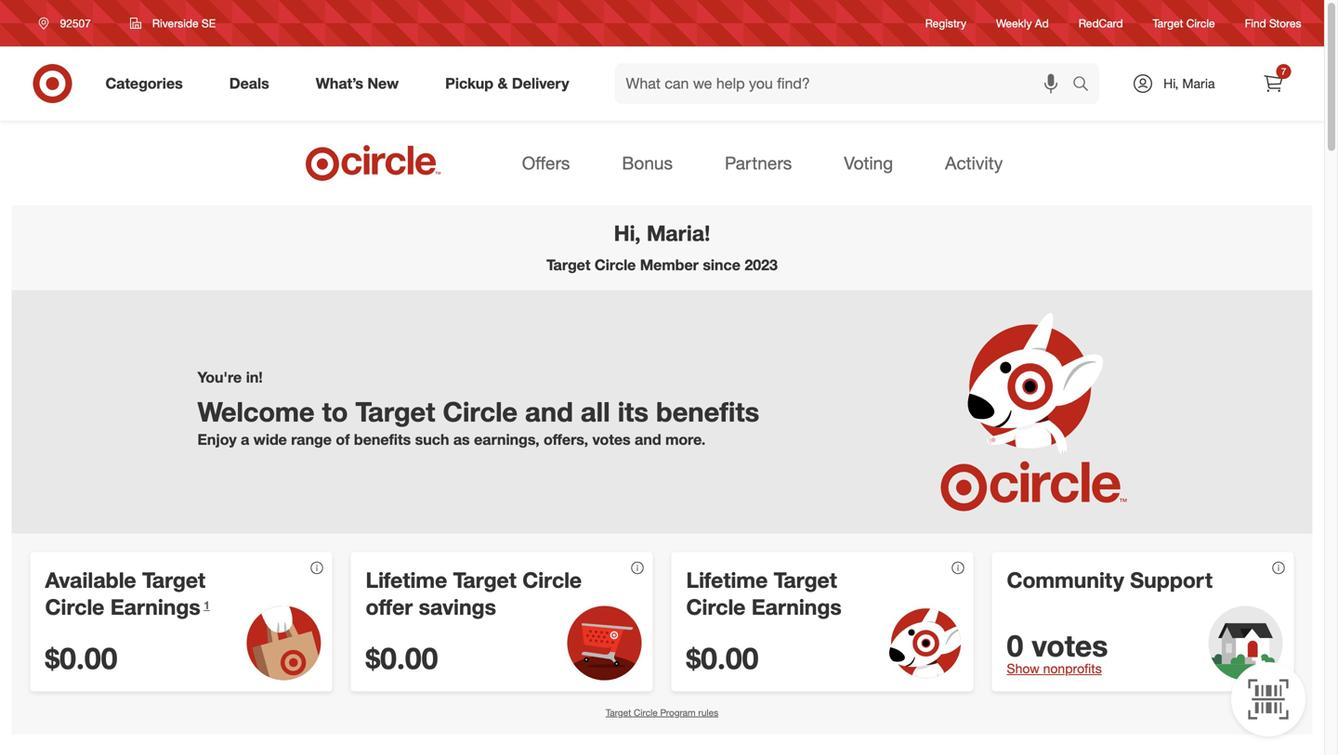 Task type: vqa. For each thing, say whether or not it's contained in the screenshot.
valid
no



Task type: locate. For each thing, give the bounding box(es) containing it.
hi, up target circle member since 2023
[[614, 220, 641, 246]]

lifetime target circle earnings
[[686, 568, 842, 620]]

lifetime target
[[686, 568, 837, 594]]

0 horizontal spatial benefits
[[354, 431, 411, 449]]

bonus
[[622, 152, 673, 174]]

and down its
[[635, 431, 661, 449]]

lifetime target circle offer savings
[[366, 568, 582, 620]]

7 link
[[1253, 63, 1294, 104]]

votes right 0
[[1032, 628, 1108, 664]]

target circle program rules
[[606, 708, 719, 719]]

weekly ad
[[996, 16, 1049, 30]]

hi, left maria
[[1164, 75, 1179, 92]]

$0.00
[[45, 641, 118, 677], [366, 641, 438, 677], [686, 641, 759, 677]]

2 circle earnings from the left
[[686, 594, 842, 620]]

&
[[498, 74, 508, 93]]

circle earnings
[[45, 594, 201, 620], [686, 594, 842, 620]]

categories
[[106, 74, 183, 93]]

votes
[[593, 431, 631, 449], [1032, 628, 1108, 664]]

1 vertical spatial benefits
[[354, 431, 411, 449]]

offers,
[[544, 431, 588, 449]]

what's new
[[316, 74, 399, 93]]

0 horizontal spatial hi,
[[614, 220, 641, 246]]

2 $0.00 from the left
[[366, 641, 438, 677]]

$0.00 for lifetime target circle earnings
[[686, 641, 759, 677]]

benefits
[[656, 396, 760, 429], [354, 431, 411, 449]]

0 vertical spatial hi,
[[1164, 75, 1179, 92]]

target for target circle member since 2023
[[547, 256, 591, 274]]

offers
[[522, 152, 570, 174]]

1 horizontal spatial $0.00
[[366, 641, 438, 677]]

1 horizontal spatial and
[[635, 431, 661, 449]]

pickup & delivery
[[445, 74, 569, 93]]

available target circle earnings 1
[[45, 568, 210, 620]]

nonprofits
[[1043, 661, 1102, 677]]

circle earnings down 'available target'
[[45, 594, 201, 620]]

votes down all
[[593, 431, 631, 449]]

range
[[291, 431, 332, 449]]

stores
[[1270, 16, 1302, 30]]

1 horizontal spatial circle earnings
[[686, 594, 842, 620]]

and
[[525, 396, 573, 429], [635, 431, 661, 449]]

community
[[1007, 568, 1125, 594]]

0 horizontal spatial circle earnings
[[45, 594, 201, 620]]

1 vertical spatial votes
[[1032, 628, 1108, 664]]

registry
[[925, 16, 967, 30]]

$0.00 down offer savings
[[366, 641, 438, 677]]

in!
[[246, 368, 263, 386]]

target inside you're in! welcome to target circle and all its benefits enjoy a wide range of benefits such as earnings, offers, votes and more.
[[356, 396, 435, 429]]

7
[[1282, 66, 1287, 77]]

what's
[[316, 74, 363, 93]]

0 vertical spatial and
[[525, 396, 573, 429]]

circle earnings inside available target circle earnings 1
[[45, 594, 201, 620]]

you're
[[198, 368, 242, 386]]

hi,
[[1164, 75, 1179, 92], [614, 220, 641, 246]]

weekly ad link
[[996, 15, 1049, 31]]

a
[[241, 431, 249, 449]]

riverside se
[[152, 16, 216, 30]]

voting
[[844, 152, 893, 174]]

circle left find
[[1187, 16, 1215, 30]]

2023
[[745, 256, 778, 274]]

circle inside you're in! welcome to target circle and all its benefits enjoy a wide range of benefits such as earnings, offers, votes and more.
[[443, 396, 518, 429]]

enjoy
[[198, 431, 237, 449]]

benefits up more. at the bottom of the page
[[656, 396, 760, 429]]

1 horizontal spatial votes
[[1032, 628, 1108, 664]]

redcard
[[1079, 16, 1123, 30]]

92507 button
[[26, 7, 110, 40]]

1 horizontal spatial hi,
[[1164, 75, 1179, 92]]

2 horizontal spatial $0.00
[[686, 641, 759, 677]]

0 vertical spatial benefits
[[656, 396, 760, 429]]

0 horizontal spatial votes
[[593, 431, 631, 449]]

circle left program
[[634, 708, 658, 719]]

available target
[[45, 568, 206, 594]]

community support
[[1007, 568, 1213, 594]]

of
[[336, 431, 350, 449]]

its
[[618, 396, 649, 429]]

$0.00 down available target circle earnings 1
[[45, 641, 118, 677]]

1 vertical spatial and
[[635, 431, 661, 449]]

1 vertical spatial hi,
[[614, 220, 641, 246]]

support
[[1131, 568, 1213, 594]]

registry link
[[925, 15, 967, 31]]

circle earnings down lifetime target
[[686, 594, 842, 620]]

partners
[[725, 152, 792, 174]]

find
[[1245, 16, 1267, 30]]

activity
[[945, 152, 1003, 174]]

1 circle earnings from the left
[[45, 594, 201, 620]]

circle earnings for lifetime target
[[686, 594, 842, 620]]

voting link
[[837, 147, 901, 180]]

1 link
[[204, 599, 210, 613]]

circle left member
[[595, 256, 636, 274]]

target circle program rules link
[[606, 708, 719, 719]]

pickup & delivery link
[[430, 63, 593, 104]]

circle up as
[[443, 396, 518, 429]]

$0.00 up the rules
[[686, 641, 759, 677]]

activity link
[[938, 147, 1011, 180]]

find stores
[[1245, 16, 1302, 30]]

deals
[[229, 74, 269, 93]]

search
[[1064, 76, 1109, 94]]

circle
[[1187, 16, 1215, 30], [595, 256, 636, 274], [443, 396, 518, 429], [634, 708, 658, 719]]

benefits right of
[[354, 431, 411, 449]]

find stores link
[[1245, 15, 1302, 31]]

1 $0.00 from the left
[[45, 641, 118, 677]]

target
[[1153, 16, 1184, 30], [547, 256, 591, 274], [356, 396, 435, 429], [606, 708, 631, 719]]

3 $0.00 from the left
[[686, 641, 759, 677]]

such
[[415, 431, 449, 449]]

new
[[367, 74, 399, 93]]

0 vertical spatial votes
[[593, 431, 631, 449]]

0 horizontal spatial $0.00
[[45, 641, 118, 677]]

riverside
[[152, 16, 199, 30]]

and up offers,
[[525, 396, 573, 429]]

show
[[1007, 661, 1040, 677]]

hi, maria!
[[614, 220, 711, 246]]

target circle
[[1153, 16, 1215, 30]]

What can we help you find? suggestions appear below search field
[[615, 63, 1077, 104]]



Task type: describe. For each thing, give the bounding box(es) containing it.
offer savings
[[366, 594, 496, 620]]

votes inside you're in! welcome to target circle and all its benefits enjoy a wide range of benefits such as earnings, offers, votes and more.
[[593, 431, 631, 449]]

welcome
[[198, 396, 315, 429]]

more.
[[666, 431, 706, 449]]

votes inside 0 votes show nonprofits
[[1032, 628, 1108, 664]]

target for target circle
[[1153, 16, 1184, 30]]

partners link
[[718, 147, 800, 180]]

offers link
[[515, 147, 578, 180]]

circle for target circle member since 2023
[[595, 256, 636, 274]]

circle for target circle program rules
[[634, 708, 658, 719]]

circle earnings for available target
[[45, 594, 201, 620]]

lifetime target circle
[[366, 568, 582, 594]]

maria
[[1183, 75, 1215, 92]]

target for target circle program rules
[[606, 708, 631, 719]]

0
[[1007, 628, 1024, 664]]

ad
[[1035, 16, 1049, 30]]

circle for target circle
[[1187, 16, 1215, 30]]

wide
[[254, 431, 287, 449]]

rules
[[698, 708, 719, 719]]

show nonprofits link
[[1007, 661, 1102, 677]]

target circle link
[[1153, 15, 1215, 31]]

0 horizontal spatial and
[[525, 396, 573, 429]]

redcard link
[[1079, 15, 1123, 31]]

to
[[322, 396, 348, 429]]

target circle member since 2023
[[547, 256, 778, 274]]

se
[[202, 16, 216, 30]]

hi, maria
[[1164, 75, 1215, 92]]

bonus link
[[615, 147, 680, 180]]

maria!
[[647, 220, 711, 246]]

92507
[[60, 16, 91, 30]]

pickup
[[445, 74, 494, 93]]

hi, for hi, maria!
[[614, 220, 641, 246]]

1
[[204, 599, 210, 613]]

you're in! welcome to target circle and all its benefits enjoy a wide range of benefits such as earnings, offers, votes and more.
[[198, 368, 760, 449]]

categories link
[[90, 63, 206, 104]]

1 horizontal spatial benefits
[[656, 396, 760, 429]]

weekly
[[996, 16, 1032, 30]]

program
[[660, 708, 696, 719]]

hi, for hi, maria
[[1164, 75, 1179, 92]]

what's new link
[[300, 63, 422, 104]]

deals link
[[214, 63, 293, 104]]

as
[[453, 431, 470, 449]]

since
[[703, 256, 741, 274]]

search button
[[1064, 63, 1109, 108]]

all
[[581, 396, 610, 429]]

riverside se button
[[118, 7, 228, 40]]

target circle logo image
[[303, 144, 444, 183]]

delivery
[[512, 74, 569, 93]]

0 votes show nonprofits
[[1007, 628, 1108, 677]]

member
[[640, 256, 699, 274]]

$0.00 for lifetime target circle offer savings
[[366, 641, 438, 677]]

earnings,
[[474, 431, 540, 449]]



